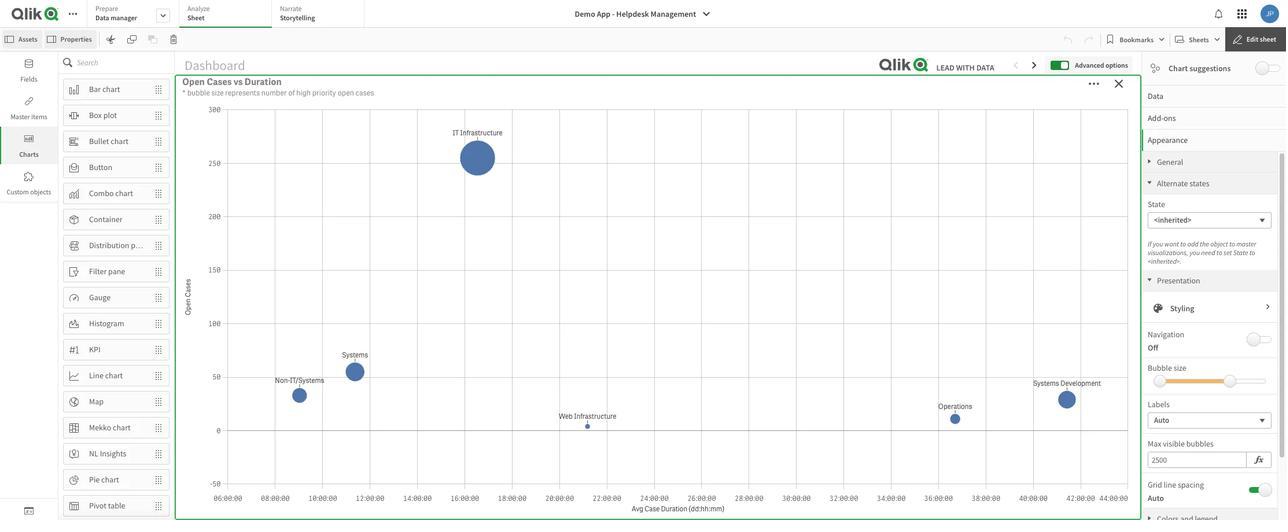 Task type: locate. For each thing, give the bounding box(es) containing it.
high
[[297, 88, 311, 98]]

0 vertical spatial triangle right image
[[1143, 159, 1158, 164]]

0 vertical spatial size
[[211, 88, 224, 98]]

chart for bullet chart
[[111, 136, 129, 147]]

plot right box
[[103, 110, 117, 120]]

scatter chart image
[[1151, 64, 1161, 73]]

state right set
[[1234, 248, 1249, 257]]

1 horizontal spatial state
[[1234, 248, 1249, 257]]

spacing
[[1179, 480, 1205, 490]]

triangle right image
[[1143, 159, 1158, 164], [1143, 516, 1158, 520]]

grid
[[1149, 480, 1163, 490]]

tab list inside application
[[87, 0, 369, 29]]

to left set
[[1217, 248, 1223, 257]]

app
[[597, 9, 611, 19]]

appearance tab
[[1143, 129, 1287, 151]]

1 move image from the top
[[148, 80, 169, 99]]

application
[[0, 0, 1287, 520]]

want
[[1165, 240, 1180, 248]]

5 move image from the top
[[148, 444, 169, 464]]

you right if
[[1154, 240, 1164, 248]]

custom
[[7, 188, 29, 196]]

storytelling
[[280, 13, 315, 22]]

move image for combo chart
[[148, 184, 169, 203]]

1 vertical spatial state
[[1234, 248, 1249, 257]]

move image for bar chart
[[148, 80, 169, 99]]

priority inside low priority cases 203
[[943, 76, 1002, 100]]

triangle bottom image
[[1143, 180, 1158, 186], [1143, 277, 1158, 283]]

cases inside open cases vs duration * bubble size represents number of high priority open cases
[[207, 76, 232, 88]]

0 vertical spatial triangle bottom image
[[1143, 180, 1158, 186]]

1 triangle bottom image from the top
[[1143, 180, 1158, 186]]

triangle right image down auto
[[1143, 516, 1158, 520]]

state
[[1149, 199, 1166, 210], [1234, 248, 1249, 257]]

bar chart
[[89, 84, 120, 94]]

open left by
[[581, 148, 604, 160]]

next sheet: performance image
[[1031, 61, 1040, 70]]

3 move image from the top
[[148, 132, 169, 151]]

1 vertical spatial open
[[581, 148, 604, 160]]

6 move image from the top
[[148, 236, 169, 256]]

1 horizontal spatial plot
[[131, 240, 145, 251]]

72
[[317, 100, 359, 146]]

1 vertical spatial triangle right image
[[1143, 516, 1158, 520]]

move image
[[148, 80, 169, 99], [148, 106, 169, 125], [148, 132, 169, 151], [148, 184, 169, 203], [148, 210, 169, 230], [148, 236, 169, 256], [148, 262, 169, 282], [148, 340, 169, 360], [148, 366, 169, 386], [148, 392, 169, 412], [148, 496, 169, 516]]

line
[[89, 371, 104, 381]]

7 move image from the top
[[148, 262, 169, 282]]

bookmarks button
[[1104, 30, 1168, 49]]

chart suggestions
[[1169, 63, 1232, 74]]

chart right mekko
[[113, 423, 131, 433]]

data down prepare
[[96, 13, 109, 22]]

plot right distribution
[[131, 240, 145, 251]]

analyze sheet
[[188, 4, 210, 22]]

type
[[678, 148, 698, 160]]

filter
[[89, 266, 107, 277]]

you
[[1154, 240, 1164, 248], [1190, 248, 1201, 257]]

you left the
[[1190, 248, 1201, 257]]

insights
[[100, 449, 126, 459]]

1 vertical spatial plot
[[131, 240, 145, 251]]

chart
[[1169, 63, 1189, 74]]

cases inside medium priority cases 142
[[700, 76, 748, 100]]

2 vertical spatial open
[[181, 351, 203, 363]]

triangle bottom image down general
[[1143, 180, 1158, 186]]

navigation off
[[1149, 329, 1185, 353]]

3 move image from the top
[[148, 314, 169, 334]]

application containing 72
[[0, 0, 1287, 520]]

8 move image from the top
[[148, 340, 169, 360]]

if
[[1149, 240, 1152, 248]]

edit sheet button
[[1226, 27, 1287, 52]]

next image
[[1265, 303, 1272, 314]]

None text field
[[1149, 452, 1248, 468]]

0 horizontal spatial state
[[1149, 199, 1166, 210]]

2 move image from the top
[[148, 106, 169, 125]]

kpi
[[89, 345, 101, 355]]

data up add-
[[1149, 91, 1164, 101]]

size inside open cases vs duration * bubble size represents number of high priority open cases
[[211, 88, 224, 98]]

2 move image from the top
[[148, 288, 169, 308]]

9 move image from the top
[[148, 366, 169, 386]]

james peterson image
[[1261, 5, 1280, 23]]

0 vertical spatial state
[[1149, 199, 1166, 210]]

bubble size
[[1149, 363, 1187, 373]]

chart for combo chart
[[115, 188, 133, 199]]

demo app - helpdesk management
[[575, 9, 697, 19]]

box
[[89, 110, 102, 120]]

move image for distribution plot
[[148, 236, 169, 256]]

4 move image from the top
[[148, 184, 169, 203]]

navigation
[[1149, 329, 1185, 340]]

mekko
[[89, 423, 111, 433]]

chart right pie
[[101, 475, 119, 485]]

move image for button
[[148, 158, 169, 177]]

data inside the prepare data manager
[[96, 13, 109, 22]]

open for open cases by priority type
[[581, 148, 604, 160]]

demo
[[575, 9, 596, 19]]

visible
[[1164, 439, 1185, 449]]

open inside open cases vs duration * bubble size represents number of high priority open cases
[[182, 76, 205, 88]]

bubble
[[1149, 363, 1173, 373]]

*
[[182, 88, 186, 98]]

sheets
[[1190, 35, 1210, 44]]

priority inside high priority cases 72
[[303, 76, 362, 100]]

container
[[89, 214, 123, 225]]

ons
[[1164, 113, 1177, 123]]

database image
[[24, 59, 34, 68]]

Search text field
[[77, 52, 174, 74]]

high
[[262, 76, 300, 100]]

priority inside medium priority cases 142
[[637, 76, 696, 100]]

custom objects
[[7, 188, 51, 196]]

mekko chart
[[89, 423, 131, 433]]

assets
[[19, 35, 37, 43]]

0 horizontal spatial size
[[211, 88, 224, 98]]

0 vertical spatial plot
[[103, 110, 117, 120]]

data tab
[[1143, 85, 1287, 107]]

triangle bottom image for presentation
[[1143, 277, 1158, 283]]

priority for 142
[[637, 76, 696, 100]]

narrate storytelling
[[280, 4, 315, 22]]

cases
[[207, 76, 232, 88], [366, 76, 414, 100], [700, 76, 748, 100], [1005, 76, 1053, 100], [606, 148, 631, 160], [253, 351, 278, 363]]

6 move image from the top
[[148, 470, 169, 490]]

distribution plot
[[89, 240, 145, 251]]

narrate
[[280, 4, 302, 13]]

set
[[1224, 248, 1233, 257]]

1 horizontal spatial data
[[1149, 91, 1164, 101]]

move image for histogram
[[148, 314, 169, 334]]

0 vertical spatial open
[[182, 76, 205, 88]]

alternate
[[1158, 178, 1189, 189]]

link image
[[24, 97, 34, 106]]

add
[[1188, 240, 1199, 248]]

to right set
[[1250, 248, 1256, 257]]

combo chart
[[89, 188, 133, 199]]

presentation
[[1158, 276, 1201, 286]]

prepare
[[96, 4, 118, 13]]

open for open & resolved cases over time
[[181, 351, 203, 363]]

triangle bottom image down the <inherited>.
[[1143, 277, 1158, 283]]

suggestions
[[1190, 63, 1232, 74]]

2 triangle bottom image from the top
[[1143, 277, 1158, 283]]

1 vertical spatial data
[[1149, 91, 1164, 101]]

sheet
[[1261, 35, 1277, 43]]

open left &
[[181, 351, 203, 363]]

1 move image from the top
[[148, 158, 169, 177]]

4 move image from the top
[[148, 418, 169, 438]]

10 move image from the top
[[148, 392, 169, 412]]

box plot
[[89, 110, 117, 120]]

move image for filter pane
[[148, 262, 169, 282]]

helpdesk
[[617, 9, 649, 19]]

chart right combo
[[115, 188, 133, 199]]

0 vertical spatial data
[[96, 13, 109, 22]]

tab list containing prepare
[[87, 0, 369, 29]]

142
[[627, 100, 690, 146]]

5 move image from the top
[[148, 210, 169, 230]]

1 horizontal spatial you
[[1190, 248, 1201, 257]]

need
[[1202, 248, 1216, 257]]

move image
[[148, 158, 169, 177], [148, 288, 169, 308], [148, 314, 169, 334], [148, 418, 169, 438], [148, 444, 169, 464], [148, 470, 169, 490]]

triangle right image down "appearance"
[[1143, 159, 1158, 164]]

0 horizontal spatial data
[[96, 13, 109, 22]]

items
[[31, 112, 47, 121]]

resolved
[[213, 351, 251, 363]]

open for open cases vs duration * bubble size represents number of high priority open cases
[[182, 76, 205, 88]]

master
[[10, 112, 30, 121]]

custom objects button
[[0, 164, 58, 202]]

state down alternate
[[1149, 199, 1166, 210]]

chart right bullet
[[111, 136, 129, 147]]

1 vertical spatial triangle bottom image
[[1143, 277, 1158, 283]]

open & resolved cases over time
[[181, 351, 323, 363]]

0 horizontal spatial plot
[[103, 110, 117, 120]]

move image for map
[[148, 392, 169, 412]]

open
[[182, 76, 205, 88], [581, 148, 604, 160], [181, 351, 203, 363]]

alternate states
[[1158, 178, 1210, 189]]

<inherited>.
[[1149, 257, 1182, 266]]

open cases by priority type
[[581, 148, 698, 160]]

advanced
[[1076, 61, 1105, 69]]

11 move image from the top
[[148, 496, 169, 516]]

fields
[[20, 75, 38, 83]]

chart right bar
[[102, 84, 120, 94]]

open left vs
[[182, 76, 205, 88]]

1 vertical spatial size
[[1174, 363, 1187, 373]]

tab list
[[87, 0, 369, 29]]

chart right line
[[105, 371, 123, 381]]

histogram
[[89, 318, 124, 329]]

prepare data manager
[[96, 4, 137, 22]]

priority
[[303, 76, 362, 100], [637, 76, 696, 100], [943, 76, 1002, 100], [644, 148, 676, 160]]

chart for pie chart
[[101, 475, 119, 485]]

add-ons
[[1149, 113, 1177, 123]]

distribution
[[89, 240, 129, 251]]



Task type: vqa. For each thing, say whether or not it's contained in the screenshot.
master items button
yes



Task type: describe. For each thing, give the bounding box(es) containing it.
general
[[1158, 157, 1184, 167]]

gauge
[[89, 292, 111, 303]]

combo
[[89, 188, 114, 199]]

pivot table
[[89, 501, 125, 511]]

bubbles
[[1187, 439, 1214, 449]]

priority for 72
[[303, 76, 362, 100]]

master items
[[10, 112, 47, 121]]

move image for line chart
[[148, 366, 169, 386]]

move image for mekko chart
[[148, 418, 169, 438]]

bookmarks
[[1120, 35, 1154, 44]]

open cases vs duration * bubble size represents number of high priority open cases
[[182, 76, 374, 98]]

max
[[1149, 439, 1162, 449]]

move image for kpi
[[148, 340, 169, 360]]

1 horizontal spatial size
[[1174, 363, 1187, 373]]

state inside the if you want to add the object to master visualizations, you need to set state to <inherited>.
[[1234, 248, 1249, 257]]

edit sheet
[[1247, 35, 1277, 43]]

2 triangle right image from the top
[[1143, 516, 1158, 520]]

priority
[[312, 88, 336, 98]]

priority for 203
[[943, 76, 1002, 100]]

styling
[[1171, 303, 1195, 314]]

edit
[[1247, 35, 1259, 43]]

advanced options
[[1076, 61, 1129, 69]]

cases inside high priority cases 72
[[366, 76, 414, 100]]

to left add
[[1181, 240, 1187, 248]]

appearance
[[1149, 135, 1189, 145]]

demo app - helpdesk management button
[[568, 5, 719, 23]]

options
[[1106, 61, 1129, 69]]

-
[[612, 9, 615, 19]]

open
[[338, 88, 354, 98]]

move image for bullet chart
[[148, 132, 169, 151]]

move image for pie chart
[[148, 470, 169, 490]]

data inside the data tab
[[1149, 91, 1164, 101]]

medium priority cases 142
[[569, 76, 748, 146]]

move image for box plot
[[148, 106, 169, 125]]

plot for box plot
[[103, 110, 117, 120]]

0 horizontal spatial you
[[1154, 240, 1164, 248]]

auto
[[1149, 493, 1165, 504]]

low priority cases 203
[[905, 76, 1053, 146]]

add-ons tab
[[1143, 107, 1287, 129]]

palette image
[[1154, 304, 1164, 313]]

pane
[[108, 266, 125, 277]]

of
[[289, 88, 295, 98]]

plot for distribution plot
[[131, 240, 145, 251]]

high priority cases 72
[[262, 76, 414, 146]]

fields button
[[0, 52, 58, 89]]

cases
[[356, 88, 374, 98]]

management
[[651, 9, 697, 19]]

pie
[[89, 475, 100, 485]]

line
[[1164, 480, 1177, 490]]

&
[[205, 351, 212, 363]]

master items button
[[0, 89, 58, 127]]

labels
[[1149, 399, 1171, 410]]

move image for container
[[148, 210, 169, 230]]

bar
[[89, 84, 101, 94]]

cut image
[[106, 35, 116, 44]]

1 triangle right image from the top
[[1143, 159, 1158, 164]]

chart for mekko chart
[[113, 423, 131, 433]]

over
[[280, 351, 300, 363]]

to right the 'object'
[[1230, 240, 1236, 248]]

represents
[[225, 88, 260, 98]]

grid line spacing auto
[[1149, 480, 1205, 504]]

line chart
[[89, 371, 123, 381]]

vs
[[234, 76, 243, 88]]

pie chart
[[89, 475, 119, 485]]

button
[[89, 162, 112, 173]]

assets button
[[2, 30, 42, 49]]

move image for pivot table
[[148, 496, 169, 516]]

map
[[89, 397, 104, 407]]

low
[[905, 76, 939, 100]]

if you want to add the object to master visualizations, you need to set state to <inherited>.
[[1149, 240, 1257, 266]]

203
[[947, 100, 1011, 146]]

triangle bottom image for alternate states
[[1143, 180, 1158, 186]]

charts button
[[0, 127, 58, 164]]

cases inside low priority cases 203
[[1005, 76, 1053, 100]]

chart for bar chart
[[102, 84, 120, 94]]

max visible bubbles
[[1149, 439, 1214, 449]]

chart for line chart
[[105, 371, 123, 381]]

bullet chart
[[89, 136, 129, 147]]

puzzle image
[[24, 172, 34, 181]]

states
[[1190, 178, 1210, 189]]

move image for nl insights
[[148, 444, 169, 464]]

delete image
[[169, 35, 178, 44]]

open expression editor image
[[1254, 453, 1265, 467]]

bullet
[[89, 136, 109, 147]]

charts
[[19, 150, 39, 159]]

variables image
[[24, 507, 34, 516]]

number
[[262, 88, 287, 98]]

off
[[1149, 343, 1159, 353]]

add-
[[1149, 113, 1164, 123]]

nl insights
[[89, 449, 126, 459]]

time
[[302, 351, 323, 363]]

pivot
[[89, 501, 106, 511]]

nl
[[89, 449, 98, 459]]

objects
[[30, 188, 51, 196]]

move image for gauge
[[148, 288, 169, 308]]

duration
[[245, 76, 282, 88]]

analyze
[[188, 4, 210, 13]]

manager
[[111, 13, 137, 22]]

copy image
[[127, 35, 136, 44]]

object
[[1211, 240, 1229, 248]]

by
[[633, 148, 642, 160]]

properties
[[61, 35, 92, 43]]

object image
[[24, 134, 34, 144]]



